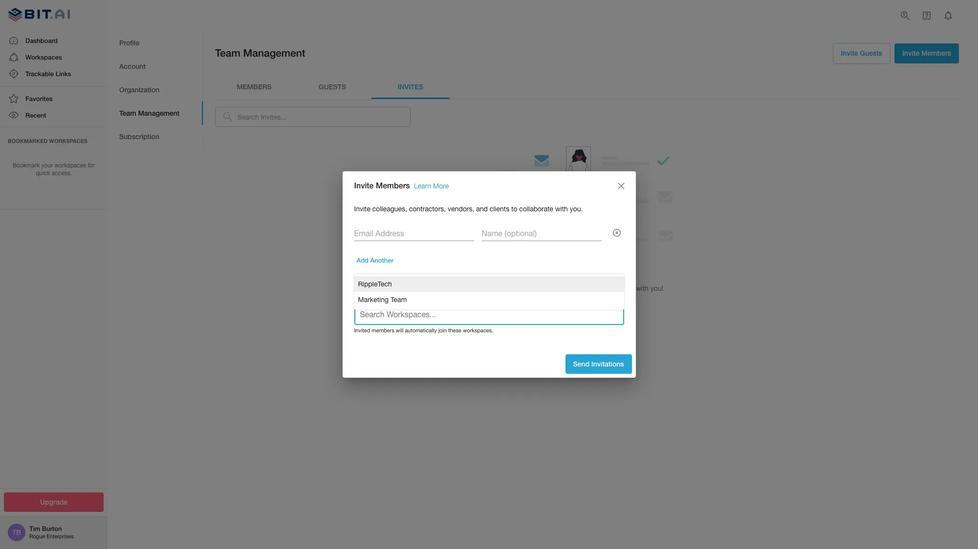Task type: locate. For each thing, give the bounding box(es) containing it.
members inside dialog
[[376, 181, 410, 190]]

guests button
[[293, 76, 372, 99]]

workspaces...
[[387, 310, 436, 319]]

learn more link up contractors,
[[414, 183, 449, 190]]

quick
[[36, 170, 50, 177]]

account link
[[108, 55, 203, 78]]

add another button
[[354, 253, 396, 268]]

bookmarked
[[8, 138, 48, 144]]

1 horizontal spatial team
[[215, 47, 240, 59]]

join
[[438, 328, 447, 334]]

add
[[357, 257, 369, 265]]

more down invite your team members to collaborate with you!
[[589, 307, 605, 315]]

1 vertical spatial more
[[589, 307, 605, 315]]

members
[[237, 83, 272, 91]]

dashboard button
[[0, 32, 108, 49]]

1 horizontal spatial tab list
[[215, 76, 959, 99]]

more
[[433, 183, 449, 190], [589, 307, 605, 315]]

team
[[544, 285, 560, 293]]

members
[[921, 49, 951, 57], [376, 181, 410, 190]]

more up contractors,
[[433, 183, 449, 190]]

1 horizontal spatial team management
[[215, 47, 305, 59]]

1 horizontal spatial invited
[[394, 288, 417, 297]]

0 vertical spatial learn
[[414, 183, 431, 190]]

members inside "button"
[[921, 49, 951, 57]]

invite
[[841, 49, 858, 57], [902, 49, 920, 57], [354, 181, 374, 190], [354, 205, 371, 213], [511, 285, 527, 293]]

to down no invites found.
[[592, 285, 598, 293]]

team up members
[[215, 47, 240, 59]]

to
[[511, 205, 517, 213], [592, 285, 598, 293]]

collaborate inside invite members dialog
[[519, 205, 553, 213]]

0 vertical spatial invited
[[394, 288, 417, 297]]

0 vertical spatial more
[[433, 183, 449, 190]]

workspaces.
[[463, 328, 493, 334]]

0 horizontal spatial members
[[376, 181, 410, 190]]

your left team
[[529, 285, 542, 293]]

1 vertical spatial team management
[[119, 109, 179, 117]]

invite members button
[[895, 44, 959, 63]]

0 vertical spatial team
[[215, 47, 240, 59]]

profile link
[[108, 31, 203, 55]]

tim
[[29, 526, 40, 533]]

trackable links button
[[0, 65, 108, 82]]

0 vertical spatial members
[[921, 49, 951, 57]]

team management
[[215, 47, 305, 59], [119, 109, 179, 117]]

upgrade
[[40, 498, 67, 507]]

members inside dialog
[[372, 328, 394, 334]]

0 horizontal spatial tab list
[[108, 31, 203, 149]]

tab list containing members
[[215, 76, 959, 99]]

0 vertical spatial learn more link
[[414, 183, 449, 190]]

account
[[119, 62, 146, 70]]

management up members
[[243, 47, 305, 59]]

team up search workspaces...
[[391, 296, 407, 304]]

your inside bookmark your workspaces for quick access.
[[41, 162, 53, 169]]

invite left the colleagues,
[[354, 205, 371, 213]]

1 horizontal spatial collaborate
[[600, 285, 634, 293]]

members down invites on the right of the page
[[561, 285, 590, 293]]

0 horizontal spatial to
[[511, 205, 517, 213]]

invite right guests
[[902, 49, 920, 57]]

tb
[[12, 529, 21, 537]]

1 horizontal spatial management
[[243, 47, 305, 59]]

will
[[396, 328, 403, 334]]

bookmark
[[13, 162, 40, 169]]

1 vertical spatial members
[[376, 181, 410, 190]]

1 horizontal spatial with
[[636, 285, 649, 293]]

marketing
[[358, 296, 389, 304]]

invited
[[394, 288, 417, 297], [354, 328, 370, 334]]

subscription
[[119, 132, 159, 141]]

tab list
[[108, 31, 203, 149], [215, 76, 959, 99]]

0 horizontal spatial collaborate
[[519, 205, 553, 213]]

with left you.
[[555, 205, 568, 213]]

learn more link
[[414, 183, 449, 190], [561, 302, 613, 322]]

0 horizontal spatial team management
[[119, 109, 179, 117]]

1 horizontal spatial to
[[592, 285, 598, 293]]

0 horizontal spatial learn
[[414, 183, 431, 190]]

0 horizontal spatial learn more link
[[414, 183, 449, 190]]

workspace
[[354, 288, 392, 297]]

trackable links
[[25, 70, 71, 78]]

vendors,
[[448, 205, 474, 213]]

0 vertical spatial your
[[41, 162, 53, 169]]

2 horizontal spatial team
[[391, 296, 407, 304]]

tim burton rogue enterprises
[[29, 526, 74, 540]]

members for invite members
[[921, 49, 951, 57]]

Name (optional) text field
[[482, 226, 602, 242]]

to inside invite members dialog
[[511, 205, 517, 213]]

0 horizontal spatial team
[[119, 109, 136, 117]]

team
[[215, 47, 240, 59], [119, 109, 136, 117], [391, 296, 407, 304]]

links
[[56, 70, 71, 78]]

with
[[555, 205, 568, 213], [636, 285, 649, 293]]

invited left "to"
[[394, 288, 417, 297]]

to right clients
[[511, 205, 517, 213]]

invite left team
[[511, 285, 527, 293]]

0 horizontal spatial your
[[41, 162, 53, 169]]

0 horizontal spatial with
[[555, 205, 568, 213]]

1 vertical spatial to
[[592, 285, 598, 293]]

invite members learn more
[[354, 181, 449, 190]]

Email Address text field
[[354, 226, 474, 242]]

send invitations button
[[565, 355, 632, 375]]

team management up members
[[215, 47, 305, 59]]

your
[[41, 162, 53, 169], [529, 285, 542, 293]]

collaborate down found.
[[600, 285, 634, 293]]

guests
[[319, 83, 346, 91]]

1 horizontal spatial your
[[529, 285, 542, 293]]

1 horizontal spatial members
[[921, 49, 951, 57]]

learn more link inside invite members dialog
[[414, 183, 449, 190]]

1 vertical spatial management
[[138, 109, 179, 117]]

team management link
[[108, 102, 203, 125]]

collaborate
[[519, 205, 553, 213], [600, 285, 634, 293]]

members
[[561, 285, 590, 293], [372, 328, 394, 334]]

0 vertical spatial team management
[[215, 47, 305, 59]]

your up quick
[[41, 162, 53, 169]]

invite for invite colleagues, contractors, vendors, and clients to collaborate with you.
[[354, 205, 371, 213]]

bookmarked workspaces
[[8, 138, 87, 144]]

management
[[243, 47, 305, 59], [138, 109, 179, 117]]

with left you!
[[636, 285, 649, 293]]

team inside team management link
[[119, 109, 136, 117]]

learn more link down invite your team members to collaborate with you!
[[561, 302, 613, 322]]

0 vertical spatial members
[[561, 285, 590, 293]]

recent
[[25, 112, 46, 119]]

favorites
[[25, 95, 53, 103]]

management down "organization" link
[[138, 109, 179, 117]]

learn
[[414, 183, 431, 190], [569, 307, 587, 315]]

0 vertical spatial management
[[243, 47, 305, 59]]

invite colleagues, contractors, vendors, and clients to collaborate with you.
[[354, 205, 583, 213]]

found.
[[594, 266, 619, 275]]

learn up contractors,
[[414, 183, 431, 190]]

invite for invite guests
[[841, 49, 858, 57]]

collaborate up name (optional) text box
[[519, 205, 553, 213]]

colleagues,
[[372, 205, 407, 213]]

send invitations
[[573, 360, 624, 368]]

search
[[360, 310, 385, 319]]

invite left guests
[[841, 49, 858, 57]]

invite inside 'button'
[[841, 49, 858, 57]]

tab list containing profile
[[108, 31, 203, 149]]

favorites button
[[0, 91, 108, 107]]

invite members dialog
[[342, 171, 636, 378]]

0 vertical spatial collaborate
[[519, 205, 553, 213]]

invite inside "button"
[[902, 49, 920, 57]]

1 vertical spatial team
[[119, 109, 136, 117]]

0 horizontal spatial more
[[433, 183, 449, 190]]

1 horizontal spatial learn more link
[[561, 302, 613, 322]]

1 horizontal spatial learn
[[569, 307, 587, 315]]

invite up the colleagues,
[[354, 181, 374, 190]]

0 horizontal spatial invited
[[354, 328, 370, 334]]

1 vertical spatial your
[[529, 285, 542, 293]]

0 horizontal spatial members
[[372, 328, 394, 334]]

team up "subscription"
[[119, 109, 136, 117]]

0 horizontal spatial management
[[138, 109, 179, 117]]

0 vertical spatial to
[[511, 205, 517, 213]]

add another
[[357, 257, 394, 265]]

team management down "organization" link
[[119, 109, 179, 117]]

0 vertical spatial with
[[555, 205, 568, 213]]

1 vertical spatial invited
[[354, 328, 370, 334]]

workspaces button
[[0, 49, 108, 65]]

invite guests button
[[833, 43, 891, 64]]

1 vertical spatial members
[[372, 328, 394, 334]]

bookmark your workspaces for quick access.
[[13, 162, 95, 177]]

upgrade button
[[4, 493, 104, 513]]

organization link
[[108, 78, 203, 102]]

2 vertical spatial team
[[391, 296, 407, 304]]

learn down invite your team members to collaborate with you!
[[569, 307, 587, 315]]

members left the will
[[372, 328, 394, 334]]

invite for invite members
[[902, 49, 920, 57]]

invited down search
[[354, 328, 370, 334]]

subscription link
[[108, 125, 203, 149]]

your for bookmark
[[41, 162, 53, 169]]

profile
[[119, 38, 139, 47]]



Task type: describe. For each thing, give the bounding box(es) containing it.
invite for invite your team members to collaborate with you!
[[511, 285, 527, 293]]

clients
[[490, 205, 509, 213]]

invite members
[[902, 49, 951, 57]]

you!
[[651, 285, 664, 293]]

invites
[[568, 266, 591, 275]]

invite your team members to collaborate with you!
[[511, 285, 664, 293]]

invited members will automatically join these workspaces.
[[354, 328, 493, 334]]

no
[[555, 266, 566, 275]]

more inside invite members learn more
[[433, 183, 449, 190]]

1 vertical spatial learn
[[569, 307, 587, 315]]

and
[[476, 205, 488, 213]]

1 vertical spatial with
[[636, 285, 649, 293]]

contractors,
[[409, 205, 446, 213]]

learn inside invite members learn more
[[414, 183, 431, 190]]

1 horizontal spatial members
[[561, 285, 590, 293]]

workspaces
[[54, 162, 86, 169]]

rogue
[[29, 534, 45, 540]]

with inside invite members dialog
[[555, 205, 568, 213]]

invitations
[[591, 360, 624, 368]]

search workspaces...
[[360, 310, 436, 319]]

recent button
[[0, 107, 108, 124]]

organization
[[119, 85, 159, 94]]

automatically
[[405, 328, 437, 334]]

rippletech
[[358, 280, 392, 288]]

members button
[[215, 76, 293, 99]]

trackable
[[25, 70, 54, 78]]

1 vertical spatial collaborate
[[600, 285, 634, 293]]

no invites found.
[[555, 266, 619, 275]]

members for invite members learn more
[[376, 181, 410, 190]]

access.
[[52, 170, 72, 177]]

for
[[88, 162, 95, 169]]

to
[[419, 288, 427, 297]]

another
[[370, 257, 394, 265]]

burton
[[42, 526, 62, 533]]

you.
[[570, 205, 583, 213]]

Search Invites... search field
[[238, 107, 411, 127]]

dashboard
[[25, 36, 58, 44]]

workspaces
[[49, 138, 87, 144]]

team inside invite members dialog
[[391, 296, 407, 304]]

invite for invite members learn more
[[354, 181, 374, 190]]

invite guests
[[841, 49, 882, 57]]

invites
[[398, 83, 423, 91]]

guests
[[860, 49, 882, 57]]

management inside tab list
[[138, 109, 179, 117]]

workspace invited to
[[354, 288, 427, 297]]

these
[[448, 328, 461, 334]]

marketing team
[[358, 296, 407, 304]]

team management inside tab list
[[119, 109, 179, 117]]

your for invite
[[529, 285, 542, 293]]

1 vertical spatial learn more link
[[561, 302, 613, 322]]

enterprises
[[47, 534, 74, 540]]

learn more
[[569, 307, 605, 315]]

send
[[573, 360, 590, 368]]

invites button
[[372, 76, 450, 99]]

workspaces
[[25, 53, 62, 61]]

1 horizontal spatial more
[[589, 307, 605, 315]]



Task type: vqa. For each thing, say whether or not it's contained in the screenshot.
COLLABORATE to the bottom
yes



